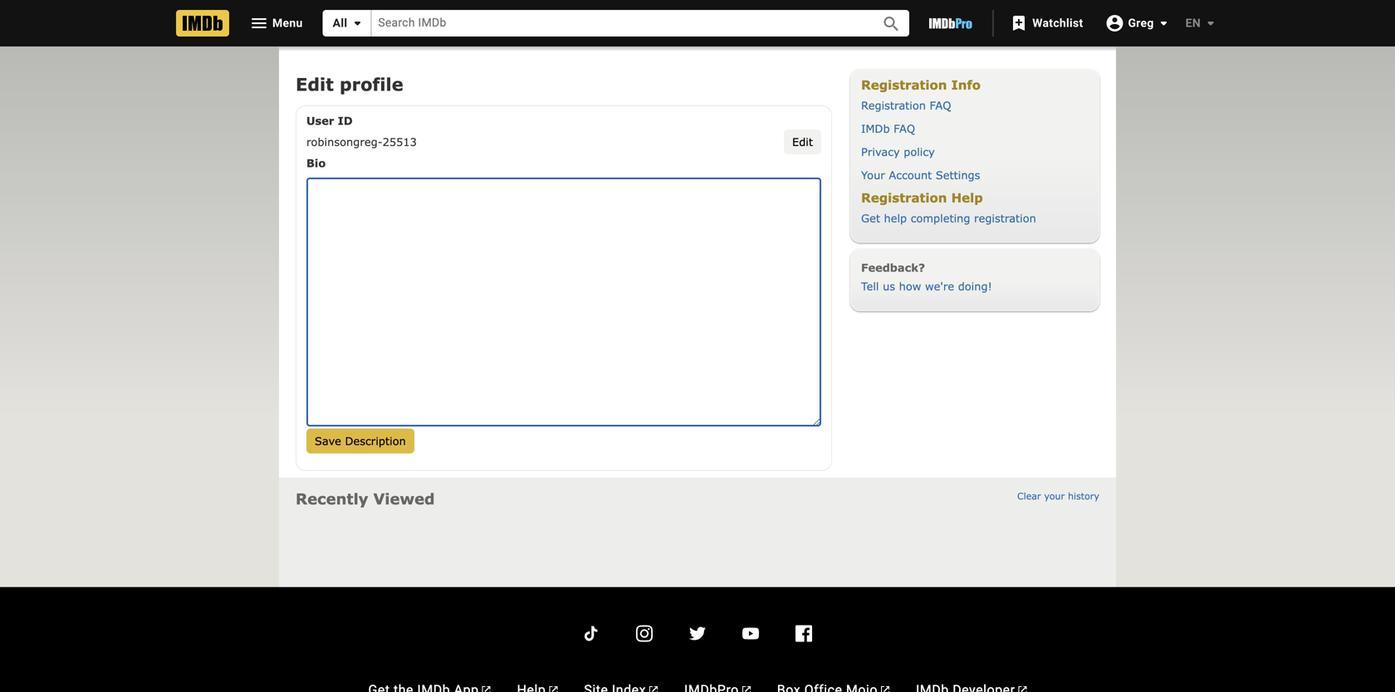 Task type: describe. For each thing, give the bounding box(es) containing it.
Search IMDb text field
[[371, 10, 863, 36]]

registration faq link
[[861, 99, 951, 112]]

save
[[315, 435, 341, 448]]

clear
[[1017, 491, 1041, 502]]

your account settings
[[861, 168, 980, 181]]

recently
[[296, 490, 368, 508]]

account
[[889, 168, 932, 181]]

twitter image
[[688, 624, 708, 644]]

registration
[[974, 212, 1036, 224]]

greg button
[[1097, 8, 1174, 38]]

arrow drop down image inside all button
[[347, 13, 367, 33]]

menu image
[[249, 13, 269, 33]]

we're
[[925, 280, 954, 293]]

watchlist image
[[1009, 13, 1029, 33]]

id
[[338, 114, 353, 127]]

all
[[333, 16, 347, 30]]

watchlist
[[1032, 16, 1083, 30]]

2 registration from the top
[[861, 99, 926, 112]]

edit for edit profile
[[296, 73, 334, 95]]

history
[[1068, 491, 1100, 502]]

clear your history
[[1017, 491, 1100, 502]]

tell us how we're doing! link
[[861, 280, 992, 293]]

instagram image
[[634, 624, 654, 644]]

home image
[[176, 10, 229, 37]]

en button
[[1172, 8, 1221, 38]]

registration for help
[[861, 190, 947, 205]]

your
[[861, 168, 885, 181]]

tiktok image
[[581, 624, 601, 644]]

account circle image
[[1105, 13, 1125, 33]]

viewed
[[373, 490, 435, 508]]

your
[[1044, 491, 1065, 502]]

feedback? tell us how we're doing!
[[861, 261, 992, 293]]

watchlist button
[[1001, 8, 1097, 38]]

1 launch inline image from the left
[[742, 687, 751, 693]]

imdb
[[861, 122, 890, 135]]

clear your history link
[[1017, 491, 1100, 502]]

robinsongreg-
[[306, 135, 383, 148]]

menu button
[[236, 10, 316, 37]]



Task type: locate. For each thing, give the bounding box(es) containing it.
2 launch inline image from the left
[[549, 687, 558, 693]]

edit link
[[784, 130, 821, 155]]

policy
[[904, 145, 935, 158]]

user id
[[306, 114, 353, 127]]

edit for edit
[[792, 135, 813, 148]]

facebook image
[[794, 624, 814, 644]]

4 launch inline image from the left
[[881, 687, 889, 693]]

3 launch inline image from the left
[[649, 687, 658, 693]]

edit
[[296, 73, 334, 95], [792, 135, 813, 148]]

1 vertical spatial registration
[[861, 99, 926, 112]]

edit up user at top left
[[296, 73, 334, 95]]

arrow drop down image up edit profile
[[347, 13, 367, 33]]

youtube image
[[741, 624, 761, 644]]

registration for info
[[861, 77, 947, 92]]

0 vertical spatial edit
[[296, 73, 334, 95]]

1 registration from the top
[[861, 77, 947, 92]]

registration up registration faq link
[[861, 77, 947, 92]]

help
[[884, 212, 907, 224]]

user
[[306, 114, 334, 127]]

0 horizontal spatial arrow drop down image
[[347, 13, 367, 33]]

get
[[861, 212, 880, 224]]

greg
[[1128, 16, 1154, 30]]

registration up imdb faq link
[[861, 99, 926, 112]]

arrow drop down image
[[1201, 13, 1221, 33]]

get help completing registration link
[[861, 212, 1036, 224]]

registration inside "registration help get help completing registration"
[[861, 190, 947, 205]]

0 horizontal spatial launch inline image
[[742, 687, 751, 693]]

all button
[[323, 10, 371, 37]]

2 vertical spatial registration
[[861, 190, 947, 205]]

faq inside registration info registration faq
[[930, 99, 951, 112]]

feedback?
[[861, 261, 925, 274]]

submit search image
[[882, 14, 902, 34]]

doing!
[[958, 280, 992, 293]]

edit profile
[[296, 73, 403, 95]]

bio
[[306, 157, 326, 169]]

arrow drop down image left en
[[1154, 13, 1174, 33]]

imdb faq link
[[861, 122, 915, 135]]

completing
[[911, 212, 970, 224]]

save description
[[315, 435, 406, 448]]

registration help get help completing registration
[[861, 190, 1036, 224]]

faq up 'policy'
[[930, 99, 951, 112]]

tell
[[861, 280, 879, 293]]

faq down registration faq link
[[894, 122, 915, 135]]

0 vertical spatial registration
[[861, 77, 947, 92]]

2 launch inline image from the left
[[1019, 687, 1027, 693]]

menu
[[272, 16, 303, 30]]

launch inline image
[[742, 687, 751, 693], [1019, 687, 1027, 693]]

0 horizontal spatial edit
[[296, 73, 334, 95]]

robinsongreg-25513
[[306, 135, 417, 148]]

none field inside all search field
[[371, 10, 863, 36]]

us
[[883, 280, 895, 293]]

All search field
[[323, 10, 910, 37]]

imdb faq
[[861, 122, 915, 135]]

1 horizontal spatial launch inline image
[[1019, 687, 1027, 693]]

25513
[[383, 135, 417, 148]]

settings
[[936, 168, 980, 181]]

launch inline image
[[482, 687, 491, 693], [549, 687, 558, 693], [649, 687, 658, 693], [881, 687, 889, 693]]

1 vertical spatial edit
[[792, 135, 813, 148]]

registration info registration faq
[[861, 77, 981, 112]]

0 vertical spatial faq
[[930, 99, 951, 112]]

1 horizontal spatial faq
[[930, 99, 951, 112]]

0 horizontal spatial faq
[[894, 122, 915, 135]]

en
[[1186, 16, 1201, 30]]

edit left privacy
[[792, 135, 813, 148]]

1 launch inline image from the left
[[482, 687, 491, 693]]

privacy policy
[[861, 145, 935, 158]]

faq
[[930, 99, 951, 112], [894, 122, 915, 135]]

privacy policy link
[[861, 145, 935, 158]]

how
[[899, 280, 921, 293]]

1 horizontal spatial edit
[[792, 135, 813, 148]]

arrow drop down image
[[1154, 13, 1174, 33], [347, 13, 367, 33]]

1 vertical spatial faq
[[894, 122, 915, 135]]

profile
[[340, 73, 403, 95]]

registration
[[861, 77, 947, 92], [861, 99, 926, 112], [861, 190, 947, 205]]

arrow drop down image inside the greg button
[[1154, 13, 1174, 33]]

recently viewed
[[296, 490, 435, 508]]

description
[[345, 435, 406, 448]]

your account settings link
[[861, 168, 980, 181]]

privacy
[[861, 145, 900, 158]]

info
[[951, 77, 981, 92]]

3 registration from the top
[[861, 190, 947, 205]]

1 horizontal spatial arrow drop down image
[[1154, 13, 1174, 33]]

None field
[[371, 10, 863, 36]]

None text field
[[306, 178, 821, 427]]

registration up help
[[861, 190, 947, 205]]

help
[[951, 190, 983, 205]]



Task type: vqa. For each thing, say whether or not it's contained in the screenshot.
Warner Bros.
no



